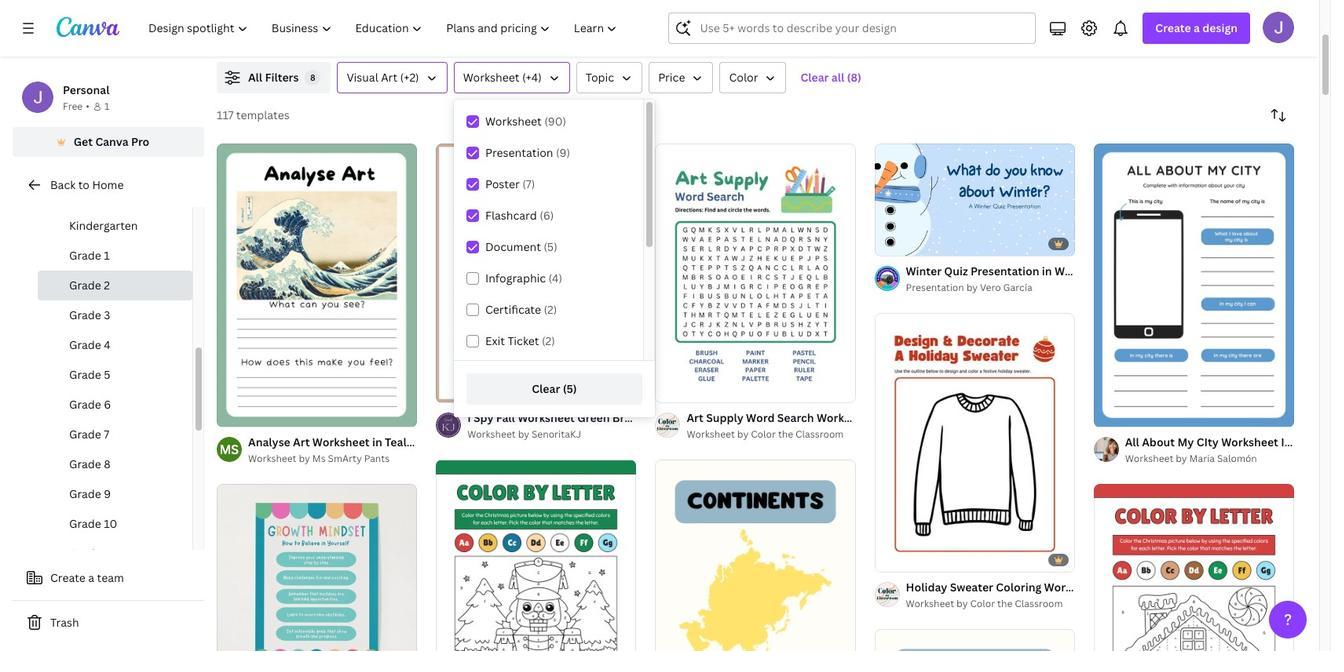 Task type: describe. For each thing, give the bounding box(es) containing it.
(+4)
[[522, 70, 542, 85]]

0 vertical spatial (2)
[[544, 302, 557, 317]]

1 of 2 link
[[217, 144, 417, 427]]

worksheet by color the classroom for worksheet by color the classroom link to the top
[[687, 428, 844, 442]]

winter quiz presentation in white and blue illustrative style image
[[875, 143, 1075, 256]]

(9)
[[556, 145, 570, 160]]

a for team
[[88, 571, 94, 586]]

grade 1 link
[[38, 241, 192, 271]]

color for worksheet by color the classroom link to the right
[[970, 598, 995, 611]]

back to home
[[50, 178, 124, 192]]

worksheet inside button
[[463, 70, 520, 85]]

(+2)
[[400, 70, 419, 85]]

create a team
[[50, 571, 124, 586]]

get canva pro button
[[13, 127, 204, 157]]

back
[[50, 178, 76, 192]]

(5) for document (5)
[[544, 240, 557, 254]]

i spy fall worksheet green brown link
[[467, 410, 647, 428]]

pre-school
[[69, 189, 126, 203]]

poster
[[485, 177, 520, 192]]

color for worksheet by color the classroom link to the top
[[751, 428, 776, 442]]

growth mindset education poster in colorful graphic style image
[[217, 485, 417, 652]]

1 of 2
[[228, 408, 250, 420]]

senoritakj
[[532, 428, 581, 442]]

top level navigation element
[[138, 13, 631, 44]]

1 vertical spatial 8
[[104, 457, 111, 472]]

create a team button
[[13, 563, 204, 595]]

grade 9 link
[[38, 480, 192, 510]]

grade for grade 11
[[69, 547, 101, 562]]

ms smarty pants element
[[217, 438, 242, 463]]

pro
[[131, 134, 149, 149]]

get canva pro
[[74, 134, 149, 149]]

0 vertical spatial 8
[[310, 71, 316, 83]]

grade 4
[[69, 338, 111, 353]]

document (5)
[[485, 240, 557, 254]]

ms link
[[217, 438, 242, 463]]

grade 3 link
[[38, 301, 192, 331]]

holiday sweater coloring worksheet in colorful illustrated style image
[[875, 313, 1075, 573]]

all filters
[[248, 70, 299, 85]]

visual art (+2) button
[[337, 62, 447, 93]]

flashcard (6)
[[485, 208, 554, 223]]

clear all (8)
[[801, 70, 862, 85]]

create for create a design
[[1156, 20, 1191, 35]]

0 vertical spatial worksheet by color the classroom link
[[687, 428, 856, 443]]

by inside i spy fall worksheet green brown worksheet by senoritakj
[[518, 428, 529, 442]]

7
[[104, 427, 109, 442]]

all about my city worksheet in white a link
[[1125, 434, 1331, 452]]

analyse
[[248, 435, 290, 450]]

i
[[467, 411, 471, 426]]

visual
[[347, 70, 378, 85]]

document
[[485, 240, 541, 254]]

analyse art worksheet in teal blue basic style worksheet by ms smarty pants
[[248, 435, 495, 466]]

5
[[104, 368, 110, 383]]

filters
[[265, 70, 299, 85]]

10
[[104, 517, 117, 532]]

i spy fall worksheet green brown worksheet by senoritakj
[[467, 411, 647, 442]]

trash link
[[13, 608, 204, 639]]

price button
[[649, 62, 714, 93]]

0 vertical spatial presentation
[[485, 145, 553, 160]]

grade 2
[[69, 278, 110, 293]]

smarty
[[328, 452, 362, 466]]

infographic
[[485, 271, 546, 286]]

brown
[[613, 411, 647, 426]]

1 vertical spatial (2)
[[542, 334, 555, 349]]

11
[[104, 547, 116, 562]]

infographic (4)
[[485, 271, 562, 286]]

worksheet by maria salomón link
[[1125, 452, 1294, 467]]

grade for grade 6
[[69, 397, 101, 412]]

templates
[[236, 108, 290, 123]]

continents world europe document in green blue white illustrative style image
[[875, 630, 1075, 652]]

jacob simon image
[[1263, 12, 1294, 43]]

(5) for clear (5)
[[563, 382, 577, 397]]

all
[[832, 70, 845, 85]]

vero
[[980, 281, 1001, 294]]

exit
[[485, 334, 505, 349]]

by inside all about my city worksheet in white a worksheet by maria salomón
[[1176, 452, 1187, 466]]

grade for grade 1
[[69, 248, 101, 263]]

1 of 20
[[886, 237, 914, 249]]

topic button
[[576, 62, 643, 93]]

grade 3
[[69, 308, 110, 323]]

grade for grade 2
[[69, 278, 101, 293]]

certificate
[[485, 302, 541, 317]]

illustrative
[[1138, 264, 1196, 279]]

topic
[[586, 70, 614, 85]]

analyse art worksheet in teal blue basic style image
[[217, 144, 417, 427]]

grade 7 link
[[38, 420, 192, 450]]

clear for clear all (8)
[[801, 70, 829, 85]]

Search search field
[[700, 13, 1026, 43]]

continents world asia document in yellow blue white illustrative style image
[[655, 461, 856, 652]]

poster (7)
[[485, 177, 535, 192]]

of for winter quiz presentation in white and blue illustrative style
[[892, 237, 901, 249]]

visual art (+2)
[[347, 70, 419, 85]]

presentation by vero garcía link
[[906, 280, 1075, 296]]

kindergarten
[[69, 218, 138, 233]]

all about my city worksheet in white and blue simple style image
[[1094, 144, 1294, 427]]

clear for clear (5)
[[532, 382, 560, 397]]

grade for grade 8
[[69, 457, 101, 472]]

grade 6 link
[[38, 390, 192, 420]]

kindergarten link
[[38, 211, 192, 241]]

clear (5)
[[532, 382, 577, 397]]

school
[[91, 189, 126, 203]]

blue inside analyse art worksheet in teal blue basic style worksheet by ms smarty pants
[[409, 435, 433, 450]]

presentation (9)
[[485, 145, 570, 160]]

0 horizontal spatial classroom
[[796, 428, 844, 442]]

all about my city worksheet in white a worksheet by maria salomón
[[1125, 435, 1331, 466]]

personal
[[63, 82, 110, 97]]

ms smarty pants image
[[217, 438, 242, 463]]

art for analyse
[[293, 435, 310, 450]]

garcía
[[1004, 281, 1033, 294]]

grade for grade 4
[[69, 338, 101, 353]]

white inside all about my city worksheet in white a worksheet by maria salomón
[[1294, 435, 1326, 450]]

free •
[[63, 100, 89, 113]]



Task type: vqa. For each thing, say whether or not it's contained in the screenshot.
Story
no



Task type: locate. For each thing, give the bounding box(es) containing it.
0 horizontal spatial 8
[[104, 457, 111, 472]]

8 right filters
[[310, 71, 316, 83]]

white inside winter quiz presentation in white and blue illustrative style presentation by vero garcía
[[1055, 264, 1086, 279]]

0 vertical spatial the
[[778, 428, 793, 442]]

0 vertical spatial all
[[248, 70, 262, 85]]

1 horizontal spatial the
[[998, 598, 1013, 611]]

0 vertical spatial clear
[[801, 70, 829, 85]]

grade 8 link
[[38, 450, 192, 480]]

create a design
[[1156, 20, 1238, 35]]

i spy fall worksheet green brown image
[[436, 144, 637, 403]]

0 vertical spatial worksheet by color the classroom
[[687, 428, 844, 442]]

worksheet
[[463, 70, 520, 85], [485, 114, 542, 129], [518, 411, 575, 426], [467, 428, 516, 442], [687, 428, 735, 442], [313, 435, 370, 450], [1222, 435, 1279, 450], [248, 452, 297, 466], [1125, 452, 1174, 466], [906, 598, 954, 611]]

(6)
[[540, 208, 554, 223]]

design
[[1203, 20, 1238, 35]]

7 grade from the top
[[69, 427, 101, 442]]

0 horizontal spatial 2
[[104, 278, 110, 293]]

a inside dropdown button
[[1194, 20, 1200, 35]]

get
[[74, 134, 93, 149]]

1 vertical spatial style
[[467, 435, 495, 450]]

a for design
[[1194, 20, 1200, 35]]

(8)
[[847, 70, 862, 85]]

christmas coloring page activity worksheet in green and white festive and lined style image
[[436, 461, 637, 652]]

1 horizontal spatial (5)
[[563, 382, 577, 397]]

city
[[1197, 435, 1219, 450]]

in
[[1281, 435, 1292, 450]]

1 horizontal spatial clear
[[801, 70, 829, 85]]

1 for 1 of 20
[[886, 237, 890, 249]]

create inside dropdown button
[[1156, 20, 1191, 35]]

style inside winter quiz presentation in white and blue illustrative style presentation by vero garcía
[[1199, 264, 1226, 279]]

1 horizontal spatial art
[[381, 70, 398, 85]]

2 grade from the top
[[69, 278, 101, 293]]

grade for grade 3
[[69, 308, 101, 323]]

a
[[1328, 435, 1331, 450]]

grade 10 link
[[38, 510, 192, 540]]

analyse art worksheet in teal blue basic style link
[[248, 434, 495, 452]]

0 horizontal spatial create
[[50, 571, 86, 586]]

1 grade from the top
[[69, 248, 101, 263]]

grade 11 link
[[38, 540, 192, 569]]

all for all about my city worksheet in white a worksheet by maria salomón
[[1125, 435, 1140, 450]]

•
[[86, 100, 89, 113]]

20
[[903, 237, 914, 249]]

free
[[63, 100, 83, 113]]

maria
[[1190, 452, 1215, 466]]

grade left the 7
[[69, 427, 101, 442]]

art inside analyse art worksheet in teal blue basic style worksheet by ms smarty pants
[[293, 435, 310, 450]]

presentation up garcía
[[971, 264, 1040, 279]]

1 horizontal spatial of
[[892, 237, 901, 249]]

by
[[967, 281, 978, 294], [518, 428, 529, 442], [737, 428, 749, 442], [299, 452, 310, 466], [1176, 452, 1187, 466], [957, 598, 968, 611]]

team
[[97, 571, 124, 586]]

art
[[381, 70, 398, 85], [293, 435, 310, 450]]

8 grade from the top
[[69, 457, 101, 472]]

clear all (8) button
[[793, 62, 869, 93]]

1 horizontal spatial classroom
[[1015, 598, 1063, 611]]

grade for grade 9
[[69, 487, 101, 502]]

about
[[1142, 435, 1175, 450]]

9 grade from the top
[[69, 487, 101, 502]]

canva
[[95, 134, 129, 149]]

white left a
[[1294, 435, 1326, 450]]

color
[[729, 70, 758, 85], [751, 428, 776, 442], [970, 598, 995, 611]]

(2) right ticket
[[542, 334, 555, 349]]

art for visual
[[381, 70, 398, 85]]

0 vertical spatial blue
[[1111, 264, 1136, 279]]

8 up 9
[[104, 457, 111, 472]]

clear left all
[[801, 70, 829, 85]]

grade 4 link
[[38, 331, 192, 361]]

presentation down the worksheet (90)
[[485, 145, 553, 160]]

1 horizontal spatial create
[[1156, 20, 1191, 35]]

1 horizontal spatial style
[[1199, 264, 1226, 279]]

ticket
[[508, 334, 539, 349]]

in for teal
[[372, 435, 382, 450]]

grade for grade 5
[[69, 368, 101, 383]]

the
[[778, 428, 793, 442], [998, 598, 1013, 611]]

0 vertical spatial (5)
[[544, 240, 557, 254]]

all inside all about my city worksheet in white a worksheet by maria salomón
[[1125, 435, 1140, 450]]

blue
[[1111, 264, 1136, 279], [409, 435, 433, 450]]

create for create a team
[[50, 571, 86, 586]]

0 horizontal spatial clear
[[532, 382, 560, 397]]

0 vertical spatial in
[[1042, 264, 1052, 279]]

1 vertical spatial the
[[998, 598, 1013, 611]]

3
[[104, 308, 110, 323]]

1 vertical spatial color
[[751, 428, 776, 442]]

classroom
[[796, 428, 844, 442], [1015, 598, 1063, 611]]

art inside button
[[381, 70, 398, 85]]

a left design
[[1194, 20, 1200, 35]]

color inside button
[[729, 70, 758, 85]]

grade for grade 7
[[69, 427, 101, 442]]

1 vertical spatial classroom
[[1015, 598, 1063, 611]]

clear up i spy fall worksheet green brown link
[[532, 382, 560, 397]]

(5) inside clear (5) button
[[563, 382, 577, 397]]

1 horizontal spatial blue
[[1111, 264, 1136, 279]]

clear
[[801, 70, 829, 85], [532, 382, 560, 397]]

1 horizontal spatial 8
[[310, 71, 316, 83]]

create inside button
[[50, 571, 86, 586]]

0 horizontal spatial worksheet by color the classroom link
[[687, 428, 856, 443]]

(5) up i spy fall worksheet green brown link
[[563, 382, 577, 397]]

1 up ms smarty pants icon
[[228, 408, 232, 420]]

2 up 'analyse'
[[245, 408, 250, 420]]

(5) down (6)
[[544, 240, 557, 254]]

a left team
[[88, 571, 94, 586]]

0 horizontal spatial the
[[778, 428, 793, 442]]

1 left 20
[[886, 237, 890, 249]]

style
[[1199, 264, 1226, 279], [467, 435, 495, 450]]

art supply word search worksheet in red green illustrated style image
[[655, 144, 856, 403]]

and
[[1089, 264, 1109, 279]]

grade left 6 on the left
[[69, 397, 101, 412]]

create left design
[[1156, 20, 1191, 35]]

worksheet by ms smarty pants link
[[248, 452, 417, 467]]

grade down grade 1
[[69, 278, 101, 293]]

art left (+2)
[[381, 70, 398, 85]]

grade 9
[[69, 487, 111, 502]]

worksheet by color the classroom
[[687, 428, 844, 442], [906, 598, 1063, 611]]

of for analyse art worksheet in teal blue basic style
[[234, 408, 243, 420]]

grade left 10
[[69, 517, 101, 532]]

1 vertical spatial of
[[234, 408, 243, 420]]

style down spy
[[467, 435, 495, 450]]

in for white
[[1042, 264, 1052, 279]]

art right 'analyse'
[[293, 435, 310, 450]]

0 vertical spatial style
[[1199, 264, 1226, 279]]

0 horizontal spatial a
[[88, 571, 94, 586]]

in left and
[[1042, 264, 1052, 279]]

white left and
[[1055, 264, 1086, 279]]

trash
[[50, 616, 79, 631]]

1 for 1
[[104, 100, 109, 113]]

a inside button
[[88, 571, 94, 586]]

style inside analyse art worksheet in teal blue basic style worksheet by ms smarty pants
[[467, 435, 495, 450]]

by inside winter quiz presentation in white and blue illustrative style presentation by vero garcía
[[967, 281, 978, 294]]

(2)
[[544, 302, 557, 317], [542, 334, 555, 349]]

grade up create a team
[[69, 547, 101, 562]]

1 horizontal spatial worksheet by color the classroom link
[[906, 597, 1075, 613]]

flashcard
[[485, 208, 537, 223]]

0 horizontal spatial blue
[[409, 435, 433, 450]]

winter
[[906, 264, 942, 279]]

117 templates
[[217, 108, 290, 123]]

1 horizontal spatial a
[[1194, 20, 1200, 35]]

in inside analyse art worksheet in teal blue basic style worksheet by ms smarty pants
[[372, 435, 382, 450]]

1 horizontal spatial white
[[1294, 435, 1326, 450]]

2 up 3 on the left of page
[[104, 278, 110, 293]]

green
[[578, 411, 610, 426]]

style right "illustrative"
[[1199, 264, 1226, 279]]

grade left 4
[[69, 338, 101, 353]]

10 grade from the top
[[69, 517, 101, 532]]

blue right and
[[1111, 264, 1136, 279]]

2 horizontal spatial presentation
[[971, 264, 1040, 279]]

teal
[[385, 435, 407, 450]]

price
[[658, 70, 685, 85]]

grade left 9
[[69, 487, 101, 502]]

1 horizontal spatial worksheet by color the classroom
[[906, 598, 1063, 611]]

grade 11
[[69, 547, 116, 562]]

in up pants
[[372, 435, 382, 450]]

worksheet by color the classroom link
[[687, 428, 856, 443], [906, 597, 1075, 613]]

1 vertical spatial worksheet by color the classroom
[[906, 598, 1063, 611]]

spy
[[474, 411, 494, 426]]

5 grade from the top
[[69, 368, 101, 383]]

1 for 1 of 2
[[228, 408, 232, 420]]

0 vertical spatial white
[[1055, 264, 1086, 279]]

0 horizontal spatial in
[[372, 435, 382, 450]]

0 vertical spatial 2
[[104, 278, 110, 293]]

create
[[1156, 20, 1191, 35], [50, 571, 86, 586]]

Sort by button
[[1263, 100, 1294, 131]]

grade down grade 7 on the bottom left of page
[[69, 457, 101, 472]]

grade 5 link
[[38, 361, 192, 390]]

1 vertical spatial white
[[1294, 435, 1326, 450]]

by inside analyse art worksheet in teal blue basic style worksheet by ms smarty pants
[[299, 452, 310, 466]]

0 vertical spatial classroom
[[796, 428, 844, 442]]

(90)
[[545, 114, 566, 129]]

winter quiz presentation in white and blue illustrative style presentation by vero garcía
[[906, 264, 1226, 294]]

8 filter options selected element
[[305, 70, 321, 86]]

grade left 5
[[69, 368, 101, 383]]

0 vertical spatial of
[[892, 237, 901, 249]]

None search field
[[669, 13, 1036, 44]]

quiz
[[944, 264, 968, 279]]

to
[[78, 178, 90, 192]]

0 vertical spatial create
[[1156, 20, 1191, 35]]

1 horizontal spatial in
[[1042, 264, 1052, 279]]

christmas coloring page activity worksheet in red and white festive and lined style image
[[1094, 485, 1294, 652]]

create down grade 11
[[50, 571, 86, 586]]

1 vertical spatial in
[[372, 435, 382, 450]]

1 vertical spatial blue
[[409, 435, 433, 450]]

0 horizontal spatial of
[[234, 408, 243, 420]]

winter quiz presentation in white and blue illustrative style link
[[906, 263, 1226, 280]]

grade 5
[[69, 368, 110, 383]]

grade inside "link"
[[69, 248, 101, 263]]

1 right •
[[104, 100, 109, 113]]

2 vertical spatial presentation
[[906, 281, 964, 294]]

of up ms smarty pants icon
[[234, 408, 243, 420]]

6
[[104, 397, 111, 412]]

1 vertical spatial presentation
[[971, 264, 1040, 279]]

basic
[[436, 435, 465, 450]]

in inside winter quiz presentation in white and blue illustrative style presentation by vero garcía
[[1042, 264, 1052, 279]]

11 grade from the top
[[69, 547, 101, 562]]

0 horizontal spatial all
[[248, 70, 262, 85]]

8
[[310, 71, 316, 83], [104, 457, 111, 472]]

pants
[[364, 452, 390, 466]]

1 inside "link"
[[104, 248, 110, 263]]

0 vertical spatial art
[[381, 70, 398, 85]]

1 horizontal spatial all
[[1125, 435, 1140, 450]]

1 horizontal spatial presentation
[[906, 281, 964, 294]]

1 vertical spatial all
[[1125, 435, 1140, 450]]

6 grade from the top
[[69, 397, 101, 412]]

back to home link
[[13, 170, 204, 201]]

worksheet by color the classroom for worksheet by color the classroom link to the right
[[906, 598, 1063, 611]]

grade 6
[[69, 397, 111, 412]]

presentation down winter
[[906, 281, 964, 294]]

all left about
[[1125, 435, 1140, 450]]

117
[[217, 108, 234, 123]]

0 horizontal spatial (5)
[[544, 240, 557, 254]]

grade left 3 on the left of page
[[69, 308, 101, 323]]

of left 20
[[892, 237, 901, 249]]

3 grade from the top
[[69, 308, 101, 323]]

0 horizontal spatial presentation
[[485, 145, 553, 160]]

0 vertical spatial a
[[1194, 20, 1200, 35]]

grade 10
[[69, 517, 117, 532]]

grade 8
[[69, 457, 111, 472]]

1 horizontal spatial 2
[[245, 408, 250, 420]]

blue right teal
[[409, 435, 433, 450]]

blue inside winter quiz presentation in white and blue illustrative style presentation by vero garcía
[[1111, 264, 1136, 279]]

0 horizontal spatial white
[[1055, 264, 1086, 279]]

all for all filters
[[248, 70, 262, 85]]

worksheet by senoritakj link
[[467, 428, 637, 443]]

(2) down (4)
[[544, 302, 557, 317]]

1 vertical spatial create
[[50, 571, 86, 586]]

0 horizontal spatial worksheet by color the classroom
[[687, 428, 844, 442]]

1 vertical spatial 2
[[245, 408, 250, 420]]

1 vertical spatial art
[[293, 435, 310, 450]]

all left filters
[[248, 70, 262, 85]]

1 vertical spatial a
[[88, 571, 94, 586]]

1 vertical spatial (5)
[[563, 382, 577, 397]]

2 vertical spatial color
[[970, 598, 995, 611]]

0 vertical spatial color
[[729, 70, 758, 85]]

create a design button
[[1143, 13, 1250, 44]]

presentation
[[485, 145, 553, 160], [971, 264, 1040, 279], [906, 281, 964, 294]]

0 horizontal spatial art
[[293, 435, 310, 450]]

salomón
[[1217, 452, 1257, 466]]

grade up the grade 2
[[69, 248, 101, 263]]

grade for grade 10
[[69, 517, 101, 532]]

worksheet (90)
[[485, 114, 566, 129]]

worksheet (+4) button
[[454, 62, 570, 93]]

4 grade from the top
[[69, 338, 101, 353]]

1 down kindergarten
[[104, 248, 110, 263]]

1 vertical spatial worksheet by color the classroom link
[[906, 597, 1075, 613]]

0 horizontal spatial style
[[467, 435, 495, 450]]

1 vertical spatial clear
[[532, 382, 560, 397]]



